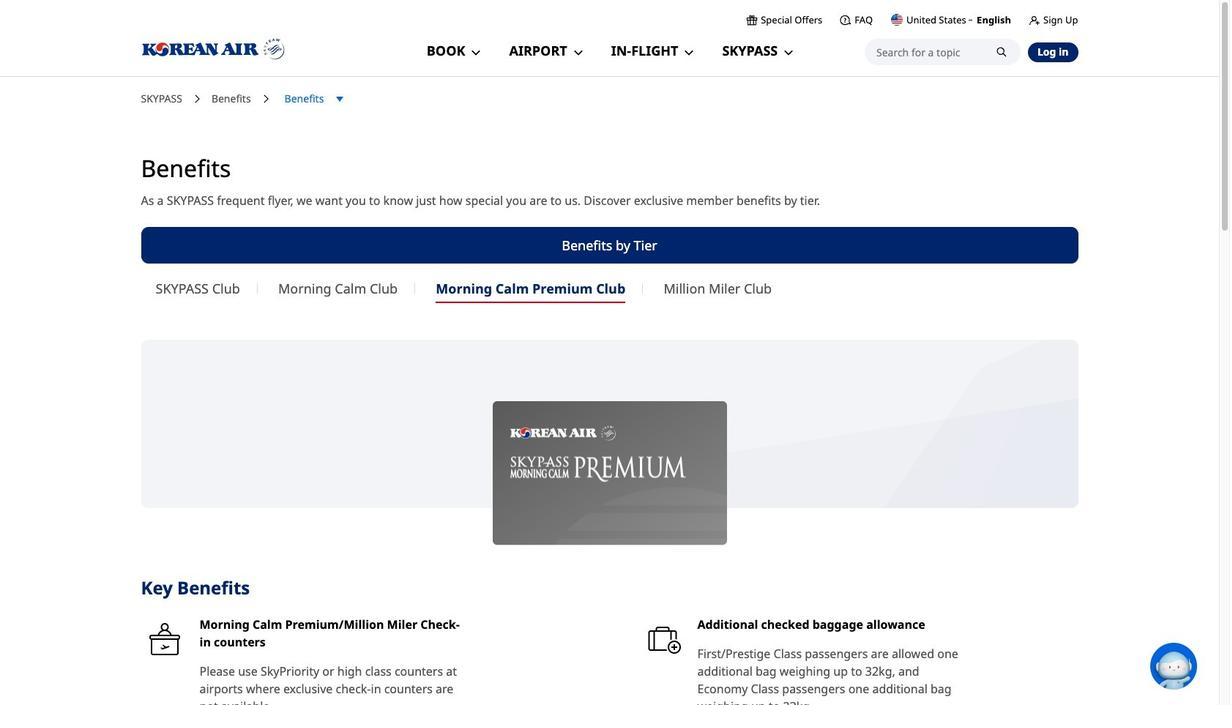 Task type: vqa. For each thing, say whether or not it's contained in the screenshot.
main content
yes



Task type: describe. For each thing, give the bounding box(es) containing it.
korean air skyteam skypass morning calm premium image
[[493, 402, 727, 546]]



Task type: locate. For each thing, give the bounding box(es) containing it.
benefits by tier menu
[[141, 257, 1079, 304]]

main content
[[0, 91, 1220, 706]]



